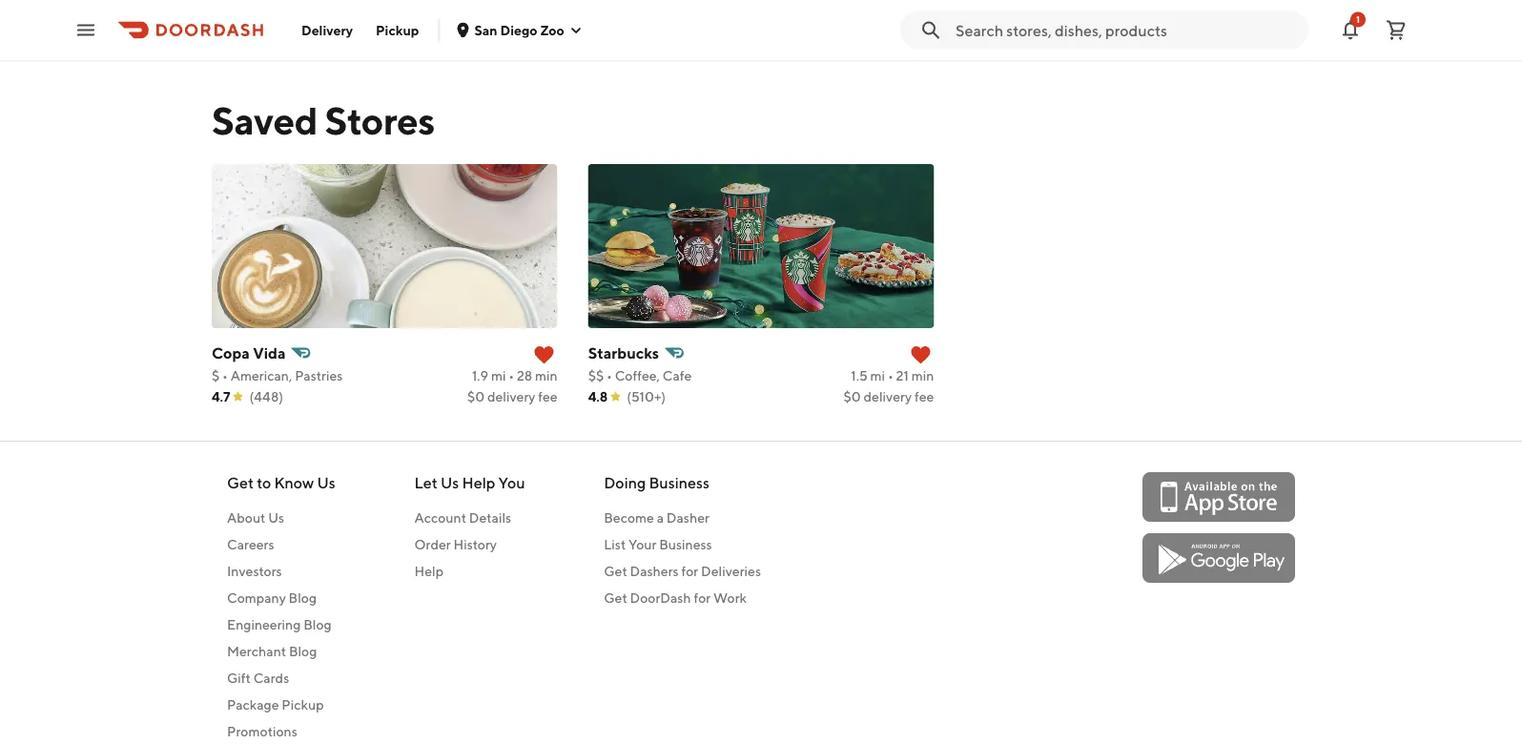 Task type: locate. For each thing, give the bounding box(es) containing it.
become a dasher
[[604, 510, 710, 526]]

0 horizontal spatial $​0 delivery fee
[[467, 389, 558, 404]]

blog for merchant blog
[[289, 643, 317, 659]]

0 horizontal spatial min
[[535, 368, 558, 383]]

1 mi from the left
[[491, 368, 506, 383]]

company
[[227, 590, 286, 606]]

fee down 1.5 mi • 21 min
[[915, 389, 934, 404]]

your
[[629, 537, 657, 552]]

$​0 for copa vida
[[467, 389, 485, 404]]

2 $​0 from the left
[[844, 389, 861, 404]]

0 horizontal spatial fee
[[538, 389, 558, 404]]

cafe
[[663, 368, 692, 383]]

•
[[222, 368, 228, 383], [509, 368, 514, 383], [607, 368, 612, 383], [888, 368, 894, 383]]

mi right 1.5
[[871, 368, 885, 383]]

careers
[[227, 537, 274, 552]]

for for doordash
[[694, 590, 711, 606]]

1 click to remove this store from your saved list image from the left
[[533, 343, 556, 366]]

1 vertical spatial blog
[[303, 617, 332, 632]]

blog inside company blog link
[[289, 590, 317, 606]]

$​0
[[467, 389, 485, 404], [844, 389, 861, 404]]

0 horizontal spatial mi
[[491, 368, 506, 383]]

2 fee from the left
[[915, 389, 934, 404]]

get
[[227, 474, 254, 492], [604, 563, 627, 579], [604, 590, 627, 606]]

doing
[[604, 474, 646, 492]]

1 • from the left
[[222, 368, 228, 383]]

delivery
[[487, 389, 536, 404], [864, 389, 912, 404]]

delivery down 1.9 mi • 28 min at the left
[[487, 389, 536, 404]]

0 horizontal spatial click to remove this store from your saved list image
[[533, 343, 556, 366]]

2 click to remove this store from your saved list image from the left
[[909, 343, 932, 366]]

1 horizontal spatial min
[[912, 368, 934, 383]]

become
[[604, 510, 654, 526]]

2 vertical spatial blog
[[289, 643, 317, 659]]

1 horizontal spatial help
[[462, 474, 495, 492]]

0 horizontal spatial help
[[414, 563, 444, 579]]

san
[[475, 22, 498, 38]]

$​0 down 1.5
[[844, 389, 861, 404]]

help left you
[[462, 474, 495, 492]]

get dashers for deliveries link
[[604, 562, 761, 581]]

1.9 mi • 28 min
[[472, 368, 558, 383]]

american,
[[231, 368, 292, 383]]

delivery down 1.5 mi • 21 min
[[864, 389, 912, 404]]

investors
[[227, 563, 282, 579]]

business
[[649, 474, 710, 492], [659, 537, 712, 552]]

1 horizontal spatial fee
[[915, 389, 934, 404]]

pickup inside package pickup link
[[282, 697, 324, 713]]

blog for engineering blog
[[303, 617, 332, 632]]

0 vertical spatial for
[[682, 563, 699, 579]]

1 $​0 delivery fee from the left
[[467, 389, 558, 404]]

1.9
[[472, 368, 489, 383]]

1 horizontal spatial delivery
[[864, 389, 912, 404]]

$​0 delivery fee for copa vida
[[467, 389, 558, 404]]

package pickup
[[227, 697, 324, 713]]

0 horizontal spatial delivery
[[487, 389, 536, 404]]

company blog link
[[227, 589, 336, 608]]

click to remove this store from your saved list image up 1.5 mi • 21 min
[[909, 343, 932, 366]]

san diego zoo
[[475, 22, 565, 38]]

0 vertical spatial blog
[[289, 590, 317, 606]]

blog down company blog link in the bottom of the page
[[303, 617, 332, 632]]

diego
[[500, 22, 538, 38]]

details
[[469, 510, 511, 526]]

mi right 1.9
[[491, 368, 506, 383]]

us up careers link
[[268, 510, 284, 526]]

$ • american, pastries
[[212, 368, 343, 383]]

get for get doordash for work
[[604, 590, 627, 606]]

blog inside engineering blog link
[[303, 617, 332, 632]]

get doordash for work link
[[604, 589, 761, 608]]

2 • from the left
[[509, 368, 514, 383]]

delivery for starbucks
[[864, 389, 912, 404]]

get left doordash
[[604, 590, 627, 606]]

1 vertical spatial business
[[659, 537, 712, 552]]

account details
[[414, 510, 511, 526]]

2 min from the left
[[912, 368, 934, 383]]

blog inside merchant blog link
[[289, 643, 317, 659]]

let
[[414, 474, 438, 492]]

get for get dashers for deliveries
[[604, 563, 627, 579]]

$​0 delivery fee
[[467, 389, 558, 404], [844, 389, 934, 404]]

help
[[462, 474, 495, 492], [414, 563, 444, 579]]

vida
[[253, 344, 286, 362]]

account
[[414, 510, 466, 526]]

• right $
[[222, 368, 228, 383]]

2 $​0 delivery fee from the left
[[844, 389, 934, 404]]

pickup
[[376, 22, 419, 38], [282, 697, 324, 713]]

$​0 delivery fee down 1.9 mi • 28 min at the left
[[467, 389, 558, 404]]

mi for starbucks
[[871, 368, 885, 383]]

us right know
[[317, 474, 336, 492]]

merchant blog
[[227, 643, 317, 659]]

fee down 1.9 mi • 28 min at the left
[[538, 389, 558, 404]]

become a dasher link
[[604, 508, 761, 528]]

us inside about us link
[[268, 510, 284, 526]]

pickup inside pickup button
[[376, 22, 419, 38]]

2 horizontal spatial us
[[441, 474, 459, 492]]

pickup right delivery
[[376, 22, 419, 38]]

business up become a dasher link
[[649, 474, 710, 492]]

fee
[[538, 389, 558, 404], [915, 389, 934, 404]]

list your business link
[[604, 535, 761, 554]]

21
[[896, 368, 909, 383]]

business down become a dasher link
[[659, 537, 712, 552]]

min for copa vida
[[535, 368, 558, 383]]

(448)
[[249, 389, 283, 404]]

1 horizontal spatial click to remove this store from your saved list image
[[909, 343, 932, 366]]

copa vida
[[212, 344, 286, 362]]

1 horizontal spatial $​0 delivery fee
[[844, 389, 934, 404]]

click to remove this store from your saved list image
[[533, 343, 556, 366], [909, 343, 932, 366]]

1 vertical spatial pickup
[[282, 697, 324, 713]]

order
[[414, 537, 451, 552]]

click to remove this store from your saved list image up 1.9 mi • 28 min at the left
[[533, 343, 556, 366]]

engineering blog
[[227, 617, 332, 632]]

1.5
[[851, 368, 868, 383]]

for
[[682, 563, 699, 579], [694, 590, 711, 606]]

0 vertical spatial pickup
[[376, 22, 419, 38]]

1 min from the left
[[535, 368, 558, 383]]

• left 28
[[509, 368, 514, 383]]

work
[[714, 590, 747, 606]]

mi
[[491, 368, 506, 383], [871, 368, 885, 383]]

• right $$
[[607, 368, 612, 383]]

help down order
[[414, 563, 444, 579]]

1 vertical spatial help
[[414, 563, 444, 579]]

get left the "to"
[[227, 474, 254, 492]]

$​0 down 1.9
[[467, 389, 485, 404]]

copa
[[212, 344, 250, 362]]

2 delivery from the left
[[864, 389, 912, 404]]

blog
[[289, 590, 317, 606], [303, 617, 332, 632], [289, 643, 317, 659]]

1 vertical spatial for
[[694, 590, 711, 606]]

1 horizontal spatial mi
[[871, 368, 885, 383]]

0 vertical spatial get
[[227, 474, 254, 492]]

gift cards
[[227, 670, 289, 686]]

1
[[1357, 14, 1360, 25]]

1 $​0 from the left
[[467, 389, 485, 404]]

zoo
[[540, 22, 565, 38]]

0 horizontal spatial pickup
[[282, 697, 324, 713]]

for inside get dashers for deliveries link
[[682, 563, 699, 579]]

saved stores
[[212, 97, 435, 143]]

about us
[[227, 510, 284, 526]]

delivery button
[[290, 15, 364, 45]]

min right 28
[[535, 368, 558, 383]]

1 horizontal spatial $​0
[[844, 389, 861, 404]]

• left 21
[[888, 368, 894, 383]]

blog down the 'investors' link
[[289, 590, 317, 606]]

2 vertical spatial get
[[604, 590, 627, 606]]

dasher
[[667, 510, 710, 526]]

get dashers for deliveries
[[604, 563, 761, 579]]

min
[[535, 368, 558, 383], [912, 368, 934, 383]]

blog down engineering blog link
[[289, 643, 317, 659]]

get down list
[[604, 563, 627, 579]]

1 delivery from the left
[[487, 389, 536, 404]]

account details link
[[414, 508, 525, 528]]

min right 21
[[912, 368, 934, 383]]

for inside the get doordash for work link
[[694, 590, 711, 606]]

for left work
[[694, 590, 711, 606]]

$​0 delivery fee down 1.5 mi • 21 min
[[844, 389, 934, 404]]

to
[[257, 474, 271, 492]]

for down the 'list your business' link
[[682, 563, 699, 579]]

us right let
[[441, 474, 459, 492]]

1 fee from the left
[[538, 389, 558, 404]]

get to know us
[[227, 474, 336, 492]]

blog for company blog
[[289, 590, 317, 606]]

1 vertical spatial get
[[604, 563, 627, 579]]

merchant blog link
[[227, 642, 336, 661]]

pickup down gift cards link
[[282, 697, 324, 713]]

2 mi from the left
[[871, 368, 885, 383]]

delivery
[[301, 22, 353, 38]]

1 horizontal spatial pickup
[[376, 22, 419, 38]]

0 horizontal spatial $​0
[[467, 389, 485, 404]]

0 items, open order cart image
[[1385, 19, 1408, 41]]

help link
[[414, 562, 525, 581]]

merchant
[[227, 643, 286, 659]]

0 horizontal spatial us
[[268, 510, 284, 526]]



Task type: describe. For each thing, give the bounding box(es) containing it.
you
[[499, 474, 525, 492]]

san diego zoo button
[[455, 22, 584, 38]]

package pickup link
[[227, 695, 336, 715]]

engineering blog link
[[227, 615, 336, 634]]

starbucks
[[588, 344, 659, 362]]

doing business
[[604, 474, 710, 492]]

cards
[[253, 670, 289, 686]]

us for let us help you
[[441, 474, 459, 492]]

get for get to know us
[[227, 474, 254, 492]]

engineering
[[227, 617, 301, 632]]

$​0 for starbucks
[[844, 389, 861, 404]]

for for dashers
[[682, 563, 699, 579]]

promotions link
[[227, 722, 336, 741]]

click to remove this store from your saved list image for copa vida
[[533, 343, 556, 366]]

1 horizontal spatial us
[[317, 474, 336, 492]]

0 vertical spatial business
[[649, 474, 710, 492]]

$​0 delivery fee for starbucks
[[844, 389, 934, 404]]

list your business
[[604, 537, 712, 552]]

list
[[604, 537, 626, 552]]

min for starbucks
[[912, 368, 934, 383]]

pickup button
[[364, 15, 431, 45]]

0 vertical spatial help
[[462, 474, 495, 492]]

promotions
[[227, 724, 297, 739]]

stores
[[325, 97, 435, 143]]

package
[[227, 697, 279, 713]]

dashers
[[630, 563, 679, 579]]

gift
[[227, 670, 251, 686]]

1.5 mi • 21 min
[[851, 368, 934, 383]]

get doordash for work
[[604, 590, 747, 606]]

4 • from the left
[[888, 368, 894, 383]]

delivery for copa vida
[[487, 389, 536, 404]]

know
[[274, 474, 314, 492]]

order history
[[414, 537, 497, 552]]

3 • from the left
[[607, 368, 612, 383]]

mi for copa vida
[[491, 368, 506, 383]]

notification bell image
[[1339, 19, 1362, 41]]

history
[[454, 537, 497, 552]]

4.8
[[588, 389, 608, 404]]

4.7
[[212, 389, 230, 404]]

$$
[[588, 368, 604, 383]]

Store search: begin typing to search for stores available on DoorDash text field
[[956, 20, 1297, 41]]

open menu image
[[74, 19, 97, 41]]

business inside the 'list your business' link
[[659, 537, 712, 552]]

$
[[212, 368, 220, 383]]

company blog
[[227, 590, 317, 606]]

click to remove this store from your saved list image for starbucks
[[909, 343, 932, 366]]

pastries
[[295, 368, 343, 383]]

gift cards link
[[227, 669, 336, 688]]

28
[[517, 368, 533, 383]]

about
[[227, 510, 266, 526]]

careers link
[[227, 535, 336, 554]]

fee for copa vida
[[538, 389, 558, 404]]

(510+)
[[627, 389, 666, 404]]

order history link
[[414, 535, 525, 554]]

investors link
[[227, 562, 336, 581]]

let us help you
[[414, 474, 525, 492]]

fee for starbucks
[[915, 389, 934, 404]]

about us link
[[227, 508, 336, 528]]

$$ • coffee, cafe
[[588, 368, 692, 383]]

saved
[[212, 97, 318, 143]]

deliveries
[[701, 563, 761, 579]]

coffee,
[[615, 368, 660, 383]]

us for about us
[[268, 510, 284, 526]]

a
[[657, 510, 664, 526]]

doordash
[[630, 590, 691, 606]]



Task type: vqa. For each thing, say whether or not it's contained in the screenshot.
the rightmost the Us
yes



